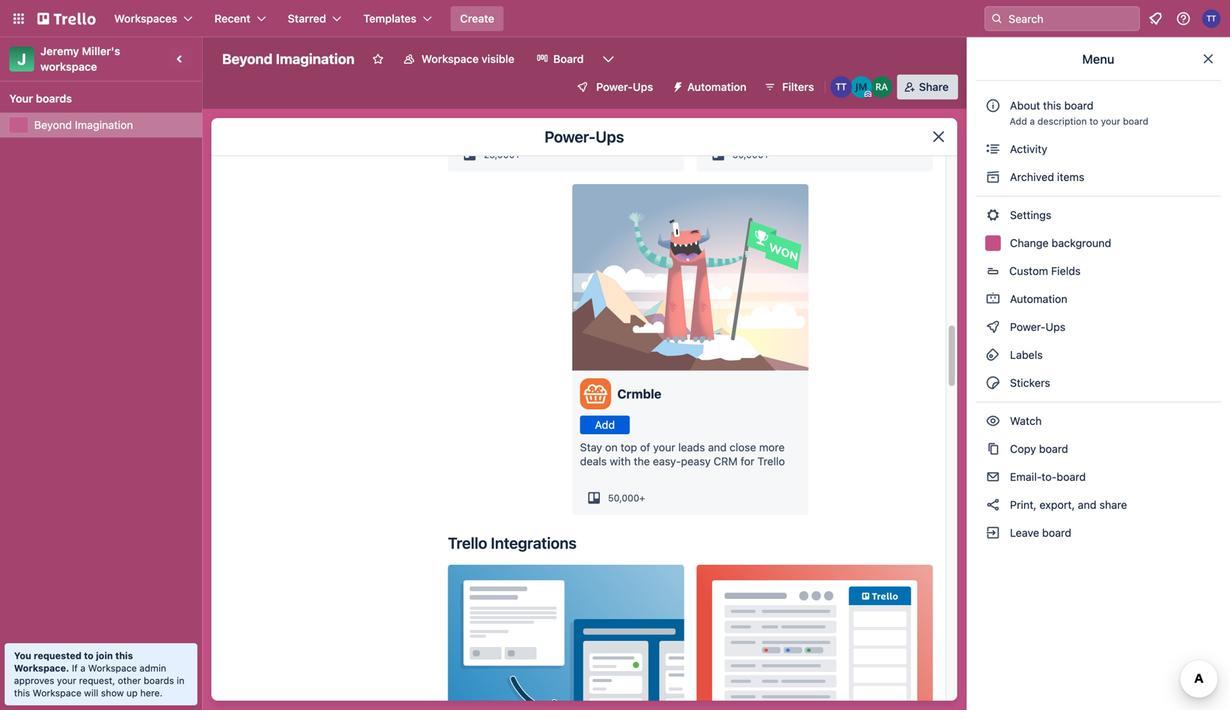 Task type: locate. For each thing, give the bounding box(es) containing it.
share button
[[898, 75, 959, 100]]

1 sm image from the top
[[986, 142, 1002, 157]]

1 vertical spatial to
[[84, 651, 94, 662]]

2 horizontal spatial this
[[1044, 99, 1062, 112]]

power- up 'labels'
[[1011, 321, 1046, 334]]

boards down admin
[[144, 676, 174, 687]]

this member is an admin of this board. image
[[865, 91, 872, 98]]

power- down power-ups button
[[545, 128, 596, 146]]

2 horizontal spatial ups
[[1046, 321, 1066, 334]]

your inside about this board add a description to your board
[[1102, 116, 1121, 127]]

1 horizontal spatial your
[[654, 441, 676, 454]]

board up "print, export, and share"
[[1057, 471, 1087, 484]]

your down "if"
[[57, 676, 76, 687]]

miller's
[[82, 45, 120, 58]]

sm image inside labels link
[[986, 348, 1002, 363]]

this inside if a workspace admin approves your request, other boards in this workspace will show up here.
[[14, 688, 30, 699]]

1 horizontal spatial a
[[1030, 116, 1036, 127]]

sm image
[[986, 142, 1002, 157], [986, 170, 1002, 185], [986, 208, 1002, 223], [986, 376, 1002, 391], [986, 414, 1002, 429], [986, 442, 1002, 457], [986, 470, 1002, 485], [986, 526, 1002, 541]]

1 vertical spatial trello
[[448, 534, 488, 552]]

ups left automation button
[[633, 80, 654, 93]]

50,000 down the with
[[608, 493, 640, 504]]

0 vertical spatial power-
[[597, 80, 633, 93]]

0 horizontal spatial +
[[515, 149, 521, 160]]

automation left filters button
[[688, 80, 747, 93]]

0 horizontal spatial this
[[14, 688, 30, 699]]

workspace down approves
[[33, 688, 82, 699]]

back to home image
[[37, 6, 96, 31]]

with
[[610, 455, 631, 468]]

2 vertical spatial power-
[[1011, 321, 1046, 334]]

workspace.
[[14, 663, 69, 674]]

boards right your
[[36, 92, 72, 105]]

2 horizontal spatial workspace
[[422, 52, 479, 65]]

0 horizontal spatial add
[[595, 419, 615, 432]]

1 vertical spatial boards
[[144, 676, 174, 687]]

1 vertical spatial imagination
[[75, 119, 133, 131]]

workspace down join
[[88, 663, 137, 674]]

and up crm
[[709, 441, 727, 454]]

sm image for stickers
[[986, 376, 1002, 391]]

your up easy-
[[654, 441, 676, 454]]

sm image inside watch link
[[986, 414, 1002, 429]]

items
[[1058, 171, 1085, 184]]

automation
[[688, 80, 747, 93], [1008, 293, 1068, 306]]

Search field
[[1004, 7, 1140, 30]]

1 vertical spatial beyond imagination
[[34, 119, 133, 131]]

your boards with 1 items element
[[9, 89, 185, 108]]

0 horizontal spatial beyond
[[34, 119, 72, 131]]

jeremy miller's workspace
[[40, 45, 123, 73]]

leave
[[1011, 527, 1040, 540]]

0 vertical spatial your
[[1102, 116, 1121, 127]]

0 vertical spatial to
[[1090, 116, 1099, 127]]

beyond imagination down starred
[[222, 51, 355, 67]]

archived items link
[[977, 165, 1222, 190]]

0 horizontal spatial beyond imagination
[[34, 119, 133, 131]]

stay
[[580, 441, 603, 454]]

imagination down your boards with 1 items element
[[75, 119, 133, 131]]

customize views image
[[601, 51, 617, 67]]

1 vertical spatial a
[[80, 663, 86, 674]]

sm image for copy board
[[986, 442, 1002, 457]]

change background
[[1008, 237, 1112, 250]]

open information menu image
[[1177, 11, 1192, 26]]

this right join
[[115, 651, 133, 662]]

board
[[554, 52, 584, 65]]

workspace visible button
[[394, 47, 524, 72]]

0 vertical spatial imagination
[[276, 51, 355, 67]]

2 vertical spatial your
[[57, 676, 76, 687]]

and
[[709, 441, 727, 454], [1079, 499, 1097, 512]]

0 horizontal spatial automation
[[688, 80, 747, 93]]

print, export, and share link
[[977, 493, 1222, 518]]

workspace inside button
[[422, 52, 479, 65]]

fields
[[1052, 265, 1081, 278]]

sm image left settings
[[986, 208, 1002, 223]]

beyond imagination link
[[34, 117, 193, 133]]

0 horizontal spatial and
[[709, 441, 727, 454]]

sm image inside print, export, and share link
[[986, 498, 1002, 513]]

0 vertical spatial automation
[[688, 80, 747, 93]]

beyond imagination down your boards with 1 items element
[[34, 119, 133, 131]]

1 vertical spatial automation
[[1008, 293, 1068, 306]]

1 horizontal spatial 50,000 +
[[733, 149, 770, 160]]

if a workspace admin approves your request, other boards in this workspace will show up here.
[[14, 663, 185, 699]]

1 horizontal spatial this
[[115, 651, 133, 662]]

sm image inside leave board link
[[986, 526, 1002, 541]]

0 vertical spatial a
[[1030, 116, 1036, 127]]

change background link
[[977, 231, 1222, 256]]

change
[[1011, 237, 1049, 250]]

workspace navigation collapse icon image
[[170, 48, 191, 70]]

deals
[[580, 455, 607, 468]]

0 horizontal spatial ups
[[596, 128, 625, 146]]

3 sm image from the top
[[986, 208, 1002, 223]]

6 sm image from the top
[[986, 442, 1002, 457]]

trello left integrations
[[448, 534, 488, 552]]

labels
[[1008, 349, 1044, 362]]

sm image left leave
[[986, 526, 1002, 541]]

a
[[1030, 116, 1036, 127], [80, 663, 86, 674]]

beyond
[[222, 51, 273, 67], [34, 119, 72, 131]]

sm image left copy in the right of the page
[[986, 442, 1002, 457]]

board up to-
[[1040, 443, 1069, 456]]

imagination down starred dropdown button
[[276, 51, 355, 67]]

sm image inside settings 'link'
[[986, 208, 1002, 223]]

power-
[[597, 80, 633, 93], [545, 128, 596, 146], [1011, 321, 1046, 334]]

boards inside if a workspace admin approves your request, other boards in this workspace will show up here.
[[144, 676, 174, 687]]

50,000 + down filters button
[[733, 149, 770, 160]]

0 vertical spatial beyond
[[222, 51, 273, 67]]

0 vertical spatial workspace
[[422, 52, 479, 65]]

1 horizontal spatial workspace
[[88, 663, 137, 674]]

0 vertical spatial 50,000 +
[[733, 149, 770, 160]]

1 vertical spatial this
[[115, 651, 133, 662]]

sm image inside archived items link
[[986, 170, 1002, 185]]

workspace visible
[[422, 52, 515, 65]]

0 vertical spatial and
[[709, 441, 727, 454]]

up
[[127, 688, 138, 699]]

add up on
[[595, 419, 615, 432]]

copy board link
[[977, 437, 1222, 462]]

sm image inside activity link
[[986, 142, 1002, 157]]

email-to-board link
[[977, 465, 1222, 490]]

add down about
[[1010, 116, 1028, 127]]

beyond imagination
[[222, 51, 355, 67], [34, 119, 133, 131]]

2 vertical spatial ups
[[1046, 321, 1066, 334]]

create
[[460, 12, 495, 25]]

ups down power-ups button
[[596, 128, 625, 146]]

2 sm image from the top
[[986, 170, 1002, 185]]

7 sm image from the top
[[986, 470, 1002, 485]]

and inside print, export, and share link
[[1079, 499, 1097, 512]]

starred button
[[279, 6, 351, 31]]

templates
[[364, 12, 417, 25]]

power- down customize views icon
[[597, 80, 633, 93]]

your up activity link
[[1102, 116, 1121, 127]]

0 horizontal spatial a
[[80, 663, 86, 674]]

easy-
[[653, 455, 681, 468]]

0 vertical spatial ups
[[633, 80, 654, 93]]

on
[[606, 441, 618, 454]]

ups down automation link
[[1046, 321, 1066, 334]]

and left share
[[1079, 499, 1097, 512]]

filters
[[783, 80, 815, 93]]

4 sm image from the top
[[986, 376, 1002, 391]]

your
[[1102, 116, 1121, 127], [654, 441, 676, 454], [57, 676, 76, 687]]

recent
[[215, 12, 251, 25]]

0 vertical spatial 50,000
[[733, 149, 764, 160]]

this up description
[[1044, 99, 1062, 112]]

0 vertical spatial trello
[[758, 455, 786, 468]]

leave board link
[[977, 521, 1222, 546]]

labels link
[[977, 343, 1222, 368]]

power-ups down customize views icon
[[597, 80, 654, 93]]

1 vertical spatial and
[[1079, 499, 1097, 512]]

1 horizontal spatial beyond
[[222, 51, 273, 67]]

sm image inside email-to-board "link"
[[986, 470, 1002, 485]]

workspace left visible
[[422, 52, 479, 65]]

sm image left watch
[[986, 414, 1002, 429]]

1 vertical spatial add
[[595, 419, 615, 432]]

sm image left email-
[[986, 470, 1002, 485]]

trello integrations
[[448, 534, 577, 552]]

0 vertical spatial boards
[[36, 92, 72, 105]]

0 horizontal spatial imagination
[[75, 119, 133, 131]]

0 vertical spatial this
[[1044, 99, 1062, 112]]

sm image inside the stickers link
[[986, 376, 1002, 391]]

power-ups down power-ups button
[[545, 128, 625, 146]]

beyond down your boards
[[34, 119, 72, 131]]

1 vertical spatial your
[[654, 441, 676, 454]]

imagination
[[276, 51, 355, 67], [75, 119, 133, 131]]

50,000 down automation button
[[733, 149, 764, 160]]

sm image left stickers
[[986, 376, 1002, 391]]

0 horizontal spatial power-
[[545, 128, 596, 146]]

sm image for watch
[[986, 414, 1002, 429]]

sm image inside automation link
[[986, 292, 1002, 307]]

terry turtle (terryturtle) image
[[831, 76, 853, 98]]

ups inside button
[[633, 80, 654, 93]]

1 horizontal spatial power-
[[597, 80, 633, 93]]

a right "if"
[[80, 663, 86, 674]]

0 vertical spatial power-ups
[[597, 80, 654, 93]]

2 vertical spatial workspace
[[33, 688, 82, 699]]

board down export,
[[1043, 527, 1072, 540]]

sm image inside copy board link
[[986, 442, 1002, 457]]

and inside stay on top of your leads and close more deals with the easy-peasy crm for trello
[[709, 441, 727, 454]]

email-
[[1011, 471, 1042, 484]]

1 horizontal spatial add
[[1010, 116, 1028, 127]]

your inside if a workspace admin approves your request, other boards in this workspace will show up here.
[[57, 676, 76, 687]]

to
[[1090, 116, 1099, 127], [84, 651, 94, 662]]

recent button
[[205, 6, 276, 31]]

to left join
[[84, 651, 94, 662]]

50,000
[[733, 149, 764, 160], [608, 493, 640, 504]]

0 horizontal spatial your
[[57, 676, 76, 687]]

0 horizontal spatial to
[[84, 651, 94, 662]]

in
[[177, 676, 185, 687]]

1 vertical spatial workspace
[[88, 663, 137, 674]]

5 sm image from the top
[[986, 414, 1002, 429]]

stickers
[[1008, 377, 1051, 390]]

to up activity link
[[1090, 116, 1099, 127]]

power-ups up 'labels'
[[1008, 321, 1069, 334]]

other
[[118, 676, 141, 687]]

sm image for activity
[[986, 142, 1002, 157]]

1 horizontal spatial trello
[[758, 455, 786, 468]]

a down about
[[1030, 116, 1036, 127]]

terry turtle (terryturtle) image
[[1203, 9, 1222, 28]]

watch link
[[977, 409, 1222, 434]]

sm image for settings
[[986, 208, 1002, 223]]

sm image left activity
[[986, 142, 1002, 157]]

power-ups
[[597, 80, 654, 93], [545, 128, 625, 146], [1008, 321, 1069, 334]]

automation down custom fields
[[1008, 293, 1068, 306]]

1 horizontal spatial and
[[1079, 499, 1097, 512]]

0 vertical spatial add
[[1010, 116, 1028, 127]]

trello
[[758, 455, 786, 468], [448, 534, 488, 552]]

add
[[1010, 116, 1028, 127], [595, 419, 615, 432]]

1 horizontal spatial beyond imagination
[[222, 51, 355, 67]]

1 horizontal spatial 50,000
[[733, 149, 764, 160]]

workspace
[[422, 52, 479, 65], [88, 663, 137, 674], [33, 688, 82, 699]]

sm image for automation
[[986, 292, 1002, 307]]

boards
[[36, 92, 72, 105], [144, 676, 174, 687]]

sm image left archived
[[986, 170, 1002, 185]]

1 horizontal spatial ups
[[633, 80, 654, 93]]

templates button
[[354, 6, 442, 31]]

automation inside button
[[688, 80, 747, 93]]

1 vertical spatial 50,000 +
[[608, 493, 646, 504]]

workspaces
[[114, 12, 177, 25]]

integrations
[[491, 534, 577, 552]]

+
[[515, 149, 521, 160], [764, 149, 770, 160], [640, 493, 646, 504]]

this down approves
[[14, 688, 30, 699]]

50,000 + down the with
[[608, 493, 646, 504]]

2 horizontal spatial your
[[1102, 116, 1121, 127]]

about this board add a description to your board
[[1010, 99, 1149, 127]]

0 horizontal spatial boards
[[36, 92, 72, 105]]

1 horizontal spatial imagination
[[276, 51, 355, 67]]

sm image for print, export, and share
[[986, 498, 1002, 513]]

2 vertical spatial this
[[14, 688, 30, 699]]

ups
[[633, 80, 654, 93], [596, 128, 625, 146], [1046, 321, 1066, 334]]

beyond down recent popup button
[[222, 51, 273, 67]]

board link
[[527, 47, 593, 72]]

8 sm image from the top
[[986, 526, 1002, 541]]

1 horizontal spatial to
[[1090, 116, 1099, 127]]

primary element
[[0, 0, 1231, 37]]

trello down more
[[758, 455, 786, 468]]

share
[[920, 80, 949, 93]]

sm image
[[666, 75, 688, 96], [986, 292, 1002, 307], [986, 320, 1002, 335], [986, 348, 1002, 363], [986, 498, 1002, 513]]

1 vertical spatial power-
[[545, 128, 596, 146]]

board
[[1065, 99, 1094, 112], [1124, 116, 1149, 127], [1040, 443, 1069, 456], [1057, 471, 1087, 484], [1043, 527, 1072, 540]]

sm image inside power-ups link
[[986, 320, 1002, 335]]

1 horizontal spatial boards
[[144, 676, 174, 687]]

1 vertical spatial ups
[[596, 128, 625, 146]]

0 horizontal spatial 50,000
[[608, 493, 640, 504]]

0 vertical spatial beyond imagination
[[222, 51, 355, 67]]

beyond imagination inside board name text box
[[222, 51, 355, 67]]



Task type: vqa. For each thing, say whether or not it's contained in the screenshot.
link.
no



Task type: describe. For each thing, give the bounding box(es) containing it.
0 notifications image
[[1147, 9, 1166, 28]]

jeremy miller (jeremymiller198) image
[[851, 76, 873, 98]]

add button
[[580, 416, 630, 435]]

jeremy
[[40, 45, 79, 58]]

for
[[741, 455, 755, 468]]

crmble
[[618, 387, 662, 402]]

j
[[17, 50, 26, 68]]

copy
[[1011, 443, 1037, 456]]

a inside if a workspace admin approves your request, other boards in this workspace will show up here.
[[80, 663, 86, 674]]

add inside about this board add a description to your board
[[1010, 116, 1028, 127]]

watch
[[1008, 415, 1045, 428]]

power-ups link
[[977, 315, 1222, 340]]

menu
[[1083, 52, 1115, 66]]

your
[[9, 92, 33, 105]]

print, export, and share
[[1008, 499, 1128, 512]]

ruby anderson (rubyanderson7) image
[[871, 76, 893, 98]]

admin
[[140, 663, 166, 674]]

close
[[730, 441, 757, 454]]

create button
[[451, 6, 504, 31]]

25,000
[[484, 149, 515, 160]]

power-ups button
[[566, 75, 663, 100]]

the
[[634, 455, 650, 468]]

2 vertical spatial power-ups
[[1008, 321, 1069, 334]]

custom fields button
[[977, 259, 1222, 284]]

settings link
[[977, 203, 1222, 228]]

join
[[96, 651, 113, 662]]

you
[[14, 651, 31, 662]]

board up description
[[1065, 99, 1094, 112]]

share
[[1100, 499, 1128, 512]]

automation button
[[666, 75, 756, 100]]

star or unstar board image
[[372, 53, 384, 65]]

to-
[[1042, 471, 1057, 484]]

custom fields
[[1010, 265, 1081, 278]]

you requested to join this workspace.
[[14, 651, 133, 674]]

automation link
[[977, 287, 1222, 312]]

print,
[[1011, 499, 1037, 512]]

1 vertical spatial beyond
[[34, 119, 72, 131]]

requested
[[34, 651, 82, 662]]

description
[[1038, 116, 1088, 127]]

power-ups inside button
[[597, 80, 654, 93]]

leave board
[[1008, 527, 1072, 540]]

boards inside your boards with 1 items element
[[36, 92, 72, 105]]

sm image for labels
[[986, 348, 1002, 363]]

trello inside stay on top of your leads and close more deals with the easy-peasy crm for trello
[[758, 455, 786, 468]]

request,
[[79, 676, 115, 687]]

activity link
[[977, 137, 1222, 162]]

your boards
[[9, 92, 72, 105]]

of
[[641, 441, 651, 454]]

add inside button
[[595, 419, 615, 432]]

more
[[760, 441, 785, 454]]

imagination inside board name text box
[[276, 51, 355, 67]]

sm image for archived items
[[986, 170, 1002, 185]]

1 horizontal spatial +
[[640, 493, 646, 504]]

approves
[[14, 676, 54, 687]]

will
[[84, 688, 98, 699]]

settings
[[1008, 209, 1052, 222]]

top
[[621, 441, 638, 454]]

workspace
[[40, 60, 97, 73]]

sm image for power-ups
[[986, 320, 1002, 335]]

export,
[[1040, 499, 1076, 512]]

your inside stay on top of your leads and close more deals with the easy-peasy crm for trello
[[654, 441, 676, 454]]

show
[[101, 688, 124, 699]]

peasy
[[681, 455, 711, 468]]

copy board
[[1008, 443, 1069, 456]]

stay on top of your leads and close more deals with the easy-peasy crm for trello
[[580, 441, 786, 468]]

2 horizontal spatial power-
[[1011, 321, 1046, 334]]

here.
[[140, 688, 163, 699]]

leads
[[679, 441, 706, 454]]

this inside about this board add a description to your board
[[1044, 99, 1062, 112]]

archived items
[[1008, 171, 1085, 184]]

to inside you requested to join this workspace.
[[84, 651, 94, 662]]

search image
[[991, 12, 1004, 25]]

stickers link
[[977, 371, 1222, 396]]

sm image inside automation button
[[666, 75, 688, 96]]

Board name text field
[[215, 47, 363, 72]]

board inside leave board link
[[1043, 527, 1072, 540]]

1 horizontal spatial automation
[[1008, 293, 1068, 306]]

crm
[[714, 455, 738, 468]]

beyond inside board name text box
[[222, 51, 273, 67]]

this inside you requested to join this workspace.
[[115, 651, 133, 662]]

filters button
[[760, 75, 819, 100]]

0 horizontal spatial workspace
[[33, 688, 82, 699]]

sm image for leave board
[[986, 526, 1002, 541]]

board up activity link
[[1124, 116, 1149, 127]]

power- inside button
[[597, 80, 633, 93]]

25,000 +
[[484, 149, 521, 160]]

activity
[[1008, 143, 1048, 156]]

sm image for email-to-board
[[986, 470, 1002, 485]]

1 vertical spatial power-ups
[[545, 128, 625, 146]]

1 vertical spatial 50,000
[[608, 493, 640, 504]]

about
[[1011, 99, 1041, 112]]

a inside about this board add a description to your board
[[1030, 116, 1036, 127]]

workspaces button
[[105, 6, 202, 31]]

0 horizontal spatial 50,000 +
[[608, 493, 646, 504]]

to inside about this board add a description to your board
[[1090, 116, 1099, 127]]

archived
[[1011, 171, 1055, 184]]

visible
[[482, 52, 515, 65]]

0 horizontal spatial trello
[[448, 534, 488, 552]]

starred
[[288, 12, 326, 25]]

board inside copy board link
[[1040, 443, 1069, 456]]

board inside email-to-board "link"
[[1057, 471, 1087, 484]]

background
[[1052, 237, 1112, 250]]

custom
[[1010, 265, 1049, 278]]

email-to-board
[[1008, 471, 1087, 484]]

2 horizontal spatial +
[[764, 149, 770, 160]]



